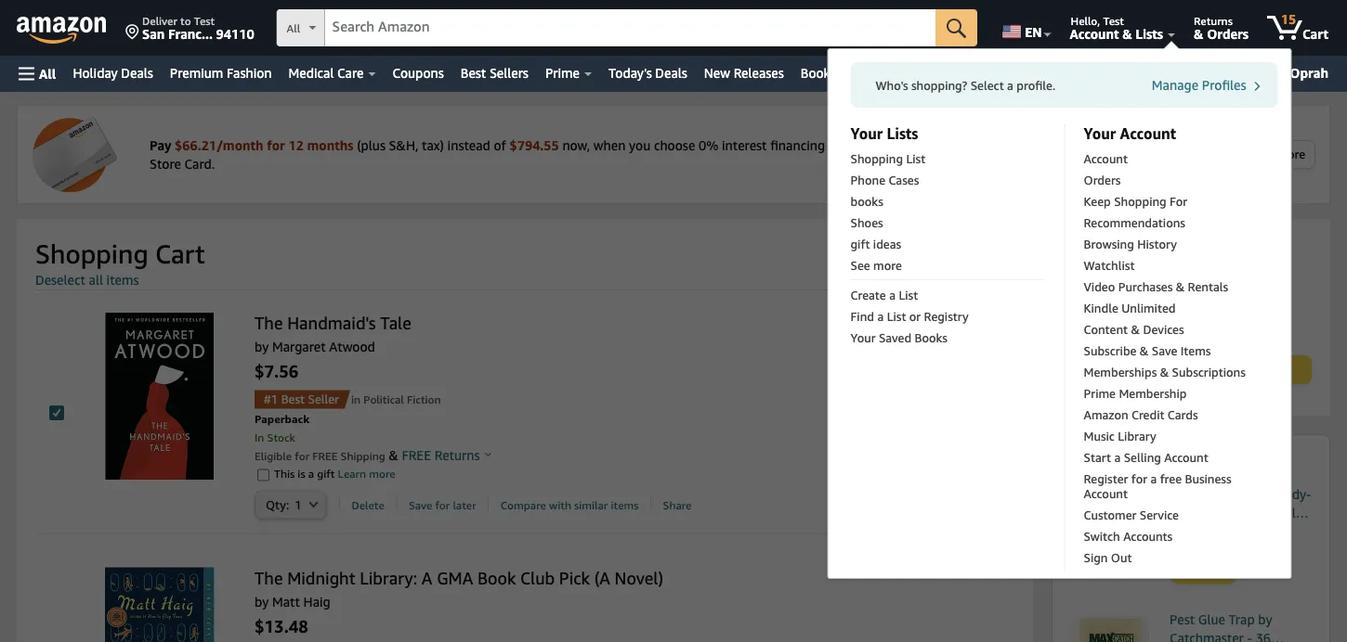 Task type: describe. For each thing, give the bounding box(es) containing it.
premium fashion link
[[162, 60, 280, 86]]

choose
[[1096, 252, 1133, 265]]

your for lists
[[851, 124, 883, 142]]

add
[[1177, 569, 1196, 581]]

best inside #1 best seller in political fiction paperback in stock eligible for free shipping & free returns
[[281, 392, 305, 407]]

this is a gift learn more
[[274, 468, 395, 481]]

registry
[[924, 309, 969, 324]]

all inside button
[[39, 66, 56, 81]]

music library link
[[1084, 429, 1259, 451]]

returns inside #1 best seller in political fiction paperback in stock eligible for free shipping & free returns
[[435, 448, 480, 463]]

this
[[1136, 252, 1155, 265]]

gma
[[437, 568, 473, 588]]

prime membership link
[[1084, 386, 1259, 408]]

your inside create a list find a list or registry your saved books
[[851, 331, 876, 345]]

the midnight library: a gma book club pick (a novel), opens in a new tab image
[[76, 568, 243, 643]]

qty: 1
[[266, 498, 302, 512]]

pair with your cart
[[1069, 450, 1215, 470]]

amazon image
[[17, 17, 107, 45]]

your account account orders keep shopping for recommendations browsing history watchlist video purchases & rentals kindle unlimited content & devices subscribe & save items memberships & subscriptions prime membership amazon credit cards music library start a selling account register for a free business account customer service switch accounts sign out
[[1084, 124, 1246, 565]]

subtotal (15 items):
[[1070, 301, 1220, 321]]

who's shopping? select a profile.
[[876, 78, 1056, 92]]

prime video
[[956, 65, 1028, 81]]

premium
[[170, 65, 223, 81]]

your for order
[[1096, 238, 1119, 251]]

choose
[[654, 138, 695, 153]]

1 vertical spatial list
[[899, 288, 918, 302]]

Compare with similar items The Handmaid&#39;s Tale submit
[[501, 498, 639, 513]]

4.0 out of 5 stars image
[[1170, 524, 1244, 541]]

lists inside your lists shopping list phone cases books shoes gift ideas see more
[[887, 124, 918, 142]]

$794.55
[[510, 138, 559, 153]]

amazon basics
[[853, 65, 940, 81]]

cart inside navigation navigation
[[1303, 26, 1329, 41]]

sign
[[1084, 551, 1108, 565]]

a right is
[[308, 468, 314, 481]]

a up items
[[1205, 326, 1212, 341]]

1 horizontal spatial lists
[[1136, 26, 1163, 41]]

medical care
[[289, 65, 364, 81]]

this for this is a gift learn more
[[274, 468, 295, 481]]

register for a free business account link
[[1084, 472, 1259, 508]]

midnight
[[287, 568, 355, 588]]

orders inside 'returns & orders'
[[1207, 26, 1249, 41]]

see details link
[[1096, 252, 1276, 279]]

free inside your order qualifies for free shipping. choose this option at checkout.
[[1216, 238, 1241, 251]]

library:
[[360, 568, 417, 588]]

customer
[[1084, 508, 1137, 523]]

2 vertical spatial list
[[887, 309, 906, 324]]

approval
[[1042, 138, 1093, 153]]

manage profiles
[[1152, 77, 1246, 92]]

all
[[89, 273, 103, 288]]

recommendations link
[[1084, 216, 1259, 237]]

pick
[[559, 568, 590, 588]]

account up again
[[1070, 26, 1119, 41]]

orders link
[[1084, 173, 1259, 194]]

when
[[593, 138, 626, 153]]

free returns button
[[398, 446, 491, 465]]

& inside 'returns & orders'
[[1194, 26, 1204, 41]]

(a
[[594, 568, 610, 588]]

devices
[[1143, 322, 1184, 337]]

premium fashion
[[170, 65, 272, 81]]

new releases
[[704, 65, 784, 81]]

1 vertical spatial gift
[[1215, 326, 1236, 341]]

books link
[[792, 60, 845, 86]]

amazon inside amazon basics link
[[853, 65, 901, 81]]

switch
[[1084, 530, 1120, 544]]

phone cases link
[[851, 173, 1046, 194]]

list inside your lists shopping list phone cases books shoes gift ideas see more
[[906, 151, 925, 166]]

your order qualifies for free shipping. choose this option at checkout.
[[1096, 238, 1291, 265]]

free
[[1160, 472, 1182, 486]]

memberships & subscriptions link
[[1084, 365, 1259, 386]]

returns inside 'returns & orders'
[[1194, 14, 1233, 27]]

All search field
[[277, 9, 978, 48]]

shoes link
[[851, 216, 1046, 237]]

library
[[1118, 429, 1156, 444]]

#1
[[264, 392, 278, 407]]

selling
[[1124, 451, 1161, 465]]

equal
[[858, 138, 890, 153]]

amazon inside 'now, when you choose 0% interest financing with equal monthly payments upon approval for an amazon store card.'
[[1135, 138, 1184, 153]]

start
[[1084, 451, 1111, 465]]

1 horizontal spatial cart
[[1211, 569, 1230, 581]]

san
[[142, 26, 165, 41]]

account up keep
[[1084, 151, 1128, 166]]

deliver to test san franc... 94110‌
[[142, 14, 254, 41]]

0 horizontal spatial gift
[[317, 468, 335, 481]]

amazon inside your account account orders keep shopping for recommendations browsing history watchlist video purchases & rentals kindle unlimited content & devices subscribe & save items memberships & subscriptions prime membership amazon credit cards music library start a selling account register for a free business account customer service switch accounts sign out
[[1084, 408, 1128, 422]]

checkout
[[1198, 363, 1247, 377]]

learn inside button
[[1243, 147, 1274, 162]]

seller
[[308, 392, 339, 407]]

alert image
[[1072, 237, 1089, 254]]

prime link
[[537, 60, 600, 86]]

register
[[1084, 472, 1128, 486]]

more inside button
[[1277, 147, 1305, 162]]

your saved books link
[[851, 331, 1046, 352]]

kindle
[[1084, 301, 1118, 315]]

prime for prime
[[545, 65, 580, 81]]

amazon basics link
[[845, 60, 948, 86]]

learn more button
[[1233, 141, 1315, 168]]

see details
[[1096, 252, 1276, 279]]

your for account
[[1084, 124, 1116, 142]]

the handmaid's tale, opens in a new tab image
[[76, 313, 243, 480]]

a right start on the bottom
[[1114, 451, 1121, 465]]

1 vertical spatial learn
[[338, 468, 366, 481]]

service
[[1140, 508, 1179, 523]]

a right select
[[1007, 78, 1013, 92]]

for inside #1 best seller in political fiction paperback in stock eligible for free shipping & free returns
[[295, 450, 310, 463]]

best sellers
[[461, 65, 529, 81]]

payments
[[947, 138, 1005, 153]]

releases
[[734, 65, 784, 81]]

membership
[[1119, 386, 1187, 401]]

atwood
[[329, 339, 375, 355]]

Search Amazon text field
[[325, 10, 936, 46]]

0 vertical spatial ideas
[[1221, 65, 1253, 80]]

deselect all items link
[[35, 273, 139, 288]]

store
[[150, 156, 181, 171]]

novel)
[[615, 568, 663, 588]]

from
[[1256, 65, 1286, 80]]

a right create
[[889, 288, 896, 302]]

for inside your order qualifies for free shipping. choose this option at checkout.
[[1198, 238, 1213, 251]]

shopping cart main content
[[17, 105, 1330, 643]]

subscribe
[[1084, 344, 1137, 358]]

0%
[[699, 138, 718, 153]]

gift
[[1194, 65, 1218, 80]]

more inside your lists shopping list phone cases books shoes gift ideas see more
[[873, 258, 902, 273]]

checkbox image
[[49, 406, 64, 421]]

order for your
[[1122, 238, 1150, 251]]

fiction
[[407, 393, 441, 406]]

pair
[[1069, 450, 1100, 470]]

3 | image from the left
[[650, 498, 651, 511]]

music
[[1084, 429, 1115, 444]]

political
[[364, 393, 404, 406]]

video inside your account account orders keep shopping for recommendations browsing history watchlist video purchases & rentals kindle unlimited content & devices subscribe & save items memberships & subscriptions prime membership amazon credit cards music library start a selling account register for a free business account customer service switch accounts sign out
[[1084, 280, 1115, 294]]

returns & orders
[[1194, 14, 1249, 41]]

coupons
[[392, 65, 444, 81]]

unlimited
[[1122, 301, 1176, 315]]

prime for prime video
[[956, 65, 991, 81]]

2 | image from the left
[[488, 498, 489, 511]]

business
[[1185, 472, 1232, 486]]

stock
[[267, 431, 295, 444]]

for left "12"
[[267, 138, 285, 153]]

pest glue trap by catchmaster - 36 boards pre-baited, ready to use indoors. rodent mouse rat insect sticky adhesive simple ea image
[[1069, 611, 1162, 643]]

shopping inside your account account orders keep shopping for recommendations browsing history watchlist video purchases & rentals kindle unlimited content & devices subscribe & save items memberships & subscriptions prime membership amazon credit cards music library start a selling account register for a free business account customer service switch accounts sign out
[[1114, 194, 1167, 209]]

cards
[[1168, 408, 1198, 422]]



Task type: vqa. For each thing, say whether or not it's contained in the screenshot.
1.2 Gallon/330pcs Strong Trash Bags Colorful Clear Garbage Bags by Teivio, Bathroom Trash Can Bin Liners, Small Plastic Bags for home office kitchen, Multicolor image
no



Task type: locate. For each thing, give the bounding box(es) containing it.
saved
[[879, 331, 911, 345]]

to for add
[[1198, 569, 1208, 581]]

the for midnight
[[255, 568, 283, 588]]

all down "amazon" image
[[39, 66, 56, 81]]

your up phone
[[851, 124, 883, 142]]

& left save
[[1140, 344, 1149, 358]]

deals right holiday
[[121, 65, 153, 81]]

free right shipping
[[402, 448, 431, 463]]

for up at
[[1198, 238, 1213, 251]]

1 horizontal spatial free
[[402, 448, 431, 463]]

1 horizontal spatial this
[[1090, 326, 1114, 341]]

to right add
[[1198, 569, 1208, 581]]

& up gift
[[1194, 26, 1204, 41]]

orders inside your account account orders keep shopping for recommendations browsing history watchlist video purchases & rentals kindle unlimited content & devices subscribe & save items memberships & subscriptions prime membership amazon credit cards music library start a selling account register for a free business account customer service switch accounts sign out
[[1084, 173, 1121, 187]]

holiday deals
[[73, 65, 153, 81]]

0 vertical spatial returns
[[1194, 14, 1233, 27]]

0 vertical spatial orders
[[1207, 26, 1249, 41]]

for inside your account account orders keep shopping for recommendations browsing history watchlist video purchases & rentals kindle unlimited content & devices subscribe & save items memberships & subscriptions prime membership amazon credit cards music library start a selling account register for a free business account customer service switch accounts sign out
[[1131, 472, 1147, 486]]

| image
[[396, 498, 397, 511], [488, 498, 489, 511], [650, 498, 651, 511]]

your down find at right
[[851, 331, 876, 345]]

1 vertical spatial with
[[1105, 450, 1140, 470]]

books right releases
[[801, 65, 836, 81]]

books link
[[851, 194, 1046, 216]]

now,
[[562, 138, 590, 153]]

with left the equal
[[828, 138, 854, 153]]

by left matt
[[255, 594, 269, 610]]

0 horizontal spatial video
[[994, 65, 1028, 81]]

deals
[[121, 65, 153, 81], [655, 65, 687, 81]]

credit
[[1132, 408, 1165, 422]]

your inside your account account orders keep shopping for recommendations browsing history watchlist video purchases & rentals kindle unlimited content & devices subscribe & save items memberships & subscriptions prime membership amazon credit cards music library start a selling account register for a free business account customer service switch accounts sign out
[[1084, 124, 1116, 142]]

| image left share
[[650, 498, 651, 511]]

terro t2503sr ready-to-use indoor fruit fly killer and trap with built in window - 4 traps + 180 day lure supply image
[[1069, 486, 1162, 579]]

hello, test
[[1071, 14, 1124, 27]]

1 horizontal spatial ideas
[[1221, 65, 1253, 80]]

0 vertical spatial lists
[[1136, 26, 1163, 41]]

books down registry
[[915, 331, 948, 345]]

2 vertical spatial amazon
[[1084, 408, 1128, 422]]

1 test from the left
[[194, 14, 215, 27]]

2 vertical spatial shopping
[[35, 239, 148, 270]]

shipping
[[341, 450, 385, 463]]

0 horizontal spatial learn
[[338, 468, 366, 481]]

free up this is a gift learn more
[[312, 450, 338, 463]]

0 horizontal spatial with
[[828, 138, 854, 153]]

1 vertical spatial order
[[1117, 326, 1149, 341]]

1 horizontal spatial video
[[1084, 280, 1115, 294]]

profile.
[[1017, 78, 1056, 92]]

you
[[629, 138, 651, 153]]

by up $7.56
[[255, 339, 269, 355]]

0 horizontal spatial free
[[312, 450, 338, 463]]

again
[[1070, 65, 1104, 81]]

1 horizontal spatial test
[[1103, 14, 1124, 27]]

0 vertical spatial by
[[255, 339, 269, 355]]

browsing
[[1084, 237, 1134, 251]]

amazon
[[853, 65, 901, 81], [1135, 138, 1184, 153], [1084, 408, 1128, 422]]

the for handmaid's
[[255, 314, 283, 334]]

$13.35
[[1170, 543, 1211, 558]]

& down 'subtotal (15 items):'
[[1131, 322, 1140, 337]]

returns up save for later the handmaid&#39;s tale submit
[[435, 448, 480, 463]]

0 horizontal spatial deals
[[121, 65, 153, 81]]

shopping up the recommendations
[[1114, 194, 1167, 209]]

0 horizontal spatial more
[[369, 468, 395, 481]]

2 horizontal spatial shopping
[[1114, 194, 1167, 209]]

learn
[[1243, 147, 1274, 162], [338, 468, 366, 481]]

1 horizontal spatial best
[[461, 65, 486, 81]]

$7.56
[[255, 362, 299, 382]]

by inside the midnight library: a gma book club pick (a novel) by matt haig $13.48
[[255, 594, 269, 610]]

0 horizontal spatial lists
[[887, 124, 918, 142]]

see inside see details
[[1258, 252, 1276, 265]]

learn more link
[[335, 468, 395, 481]]

to for deliver
[[180, 14, 191, 27]]

2 horizontal spatial more
[[1277, 147, 1305, 162]]

gift ideas from oprah link
[[1187, 61, 1336, 85]]

amazon up music
[[1084, 408, 1128, 422]]

0 horizontal spatial amazon
[[853, 65, 901, 81]]

find a list or registry link
[[851, 309, 1046, 331]]

0 horizontal spatial | image
[[396, 498, 397, 511]]

matt
[[272, 594, 300, 610]]

order inside your order qualifies for free shipping. choose this option at checkout.
[[1122, 238, 1150, 251]]

books inside books link
[[801, 65, 836, 81]]

to right deliver
[[180, 14, 191, 27]]

0 vertical spatial more
[[1277, 147, 1305, 162]]

account up free
[[1164, 451, 1208, 465]]

1 horizontal spatial all
[[287, 22, 300, 35]]

0 horizontal spatial ideas
[[873, 237, 901, 251]]

1 vertical spatial video
[[1084, 280, 1115, 294]]

1 horizontal spatial see
[[1258, 252, 1276, 265]]

0 horizontal spatial shopping
[[35, 239, 148, 270]]

lists up "cases" on the top of page
[[887, 124, 918, 142]]

1 deals from the left
[[121, 65, 153, 81]]

test right hello,
[[1103, 14, 1124, 27]]

navigation navigation
[[0, 0, 1347, 588]]

0 horizontal spatial all
[[39, 66, 56, 81]]

deals for today's deals
[[655, 65, 687, 81]]

2 by from the top
[[255, 594, 269, 610]]

the up margaret
[[255, 314, 283, 334]]

the inside the handmaid's tale by margaret atwood $7.56
[[255, 314, 283, 334]]

2 horizontal spatial gift
[[1215, 326, 1236, 341]]

best left sellers
[[461, 65, 486, 81]]

returns up gift
[[1194, 14, 1233, 27]]

prime video link
[[948, 60, 1036, 86]]

order down 'subtotal (15 items):'
[[1117, 326, 1149, 341]]

& down see details link
[[1176, 280, 1185, 294]]

1 horizontal spatial learn
[[1243, 147, 1274, 162]]

for up is
[[295, 450, 310, 463]]

0 horizontal spatial cart
[[155, 239, 205, 270]]

none submit inside all search box
[[936, 9, 978, 46]]

0 horizontal spatial see
[[851, 258, 870, 273]]

for left an
[[1097, 138, 1114, 153]]

by
[[255, 339, 269, 355], [255, 594, 269, 610]]

0 horizontal spatial best
[[281, 392, 305, 407]]

content & devices link
[[1084, 322, 1259, 344]]

2 horizontal spatial prime
[[1084, 386, 1116, 401]]

cart right 15
[[1303, 26, 1329, 41]]

1 vertical spatial returns
[[435, 448, 480, 463]]

orders
[[1207, 26, 1249, 41], [1084, 173, 1121, 187]]

1 horizontal spatial more
[[873, 258, 902, 273]]

this left is
[[274, 468, 295, 481]]

books inside create a list find a list or registry your saved books
[[915, 331, 948, 345]]

dropdown image
[[309, 501, 318, 509]]

0 horizontal spatial this
[[274, 468, 295, 481]]

holiday deals link
[[64, 60, 162, 86]]

list
[[906, 151, 925, 166], [899, 288, 918, 302], [887, 309, 906, 324]]

| image right save for later the handmaid&#39;s tale submit
[[488, 498, 489, 511]]

proceed
[[1136, 363, 1180, 377]]

your inside your order qualifies for free shipping. choose this option at checkout.
[[1096, 238, 1119, 251]]

1 horizontal spatial orders
[[1207, 26, 1249, 41]]

share
[[663, 499, 692, 512]]

| image right delete the handmaid&#39;s tale submit
[[396, 498, 397, 511]]

more down shipping
[[369, 468, 395, 481]]

deselect
[[35, 273, 85, 288]]

orders up keep
[[1084, 173, 1121, 187]]

0 horizontal spatial prime
[[545, 65, 580, 81]]

2 horizontal spatial free
[[1216, 238, 1241, 251]]

the inside the midnight library: a gma book club pick (a novel) by matt haig $13.48
[[255, 568, 283, 588]]

Save for later The Handmaid&#39;s Tale submit
[[409, 498, 476, 513]]

gift right is
[[317, 468, 335, 481]]

1 the from the top
[[255, 314, 283, 334]]

video left the buy
[[994, 65, 1028, 81]]

add to cart
[[1177, 569, 1230, 581]]

all up the medical
[[287, 22, 300, 35]]

1 horizontal spatial amazon
[[1084, 408, 1128, 422]]

to down items
[[1183, 363, 1195, 377]]

orders up gift
[[1207, 26, 1249, 41]]

0 vertical spatial the
[[255, 314, 283, 334]]

1 vertical spatial the
[[255, 568, 283, 588]]

monthly
[[894, 138, 944, 153]]

gift down shoes
[[851, 237, 870, 251]]

profiles
[[1202, 77, 1246, 92]]

test
[[194, 14, 215, 27], [1103, 14, 1124, 27]]

margaret
[[272, 339, 326, 355]]

all inside search box
[[287, 22, 300, 35]]

order up this
[[1122, 238, 1150, 251]]

ideas inside your lists shopping list phone cases books shoes gift ideas see more
[[873, 237, 901, 251]]

2 horizontal spatial | image
[[650, 498, 651, 511]]

a
[[422, 568, 432, 588]]

list up "cases" on the top of page
[[906, 151, 925, 166]]

out
[[1111, 551, 1132, 565]]

see
[[1258, 252, 1276, 265], [851, 258, 870, 273]]

2 vertical spatial cart
[[1211, 569, 1230, 581]]

hello,
[[1071, 14, 1100, 27]]

prime inside your account account orders keep shopping for recommendations browsing history watchlist video purchases & rentals kindle unlimited content & devices subscribe & save items memberships & subscriptions prime membership amazon credit cards music library start a selling account register for a free business account customer service switch accounts sign out
[[1084, 386, 1116, 401]]

1 horizontal spatial books
[[915, 331, 948, 345]]

1 vertical spatial shopping
[[1114, 194, 1167, 209]]

1 horizontal spatial shopping
[[851, 151, 903, 166]]

your up 'choose'
[[1096, 238, 1119, 251]]

qualifies
[[1152, 238, 1195, 251]]

option
[[1158, 252, 1191, 265]]

(plus
[[357, 138, 386, 153]]

shopping cart deselect all items
[[35, 239, 205, 288]]

eligible
[[255, 450, 292, 463]]

your inside your lists shopping list phone cases books shoes gift ideas see more
[[851, 124, 883, 142]]

all button
[[10, 56, 64, 92]]

1 vertical spatial books
[[915, 331, 948, 345]]

1 horizontal spatial deals
[[655, 65, 687, 81]]

1 | image from the left
[[396, 498, 397, 511]]

$66.21/month
[[175, 138, 264, 153]]

more up create
[[873, 258, 902, 273]]

watchlist link
[[1084, 258, 1259, 280]]

this up subscribe
[[1090, 326, 1114, 341]]

0 vertical spatial order
[[1122, 238, 1150, 251]]

en link
[[991, 5, 1060, 51]]

0 vertical spatial to
[[180, 14, 191, 27]]

en
[[1025, 24, 1042, 39]]

1 vertical spatial amazon
[[1135, 138, 1184, 153]]

0 vertical spatial list
[[906, 151, 925, 166]]

0 horizontal spatial returns
[[435, 448, 480, 463]]

& down save
[[1160, 365, 1169, 380]]

by inside the handmaid's tale by margaret atwood $7.56
[[255, 339, 269, 355]]

0 vertical spatial this
[[1090, 326, 1114, 341]]

order for this
[[1117, 326, 1149, 341]]

1 horizontal spatial with
[[1105, 450, 1140, 470]]

1 vertical spatial lists
[[887, 124, 918, 142]]

$13.35 link
[[1170, 542, 1313, 560]]

0 vertical spatial video
[[994, 65, 1028, 81]]

0 vertical spatial cart
[[1303, 26, 1329, 41]]

months
[[307, 138, 354, 153]]

0 horizontal spatial to
[[180, 14, 191, 27]]

of
[[494, 138, 506, 153]]

1 vertical spatial best
[[281, 392, 305, 407]]

this
[[1090, 326, 1114, 341], [274, 468, 295, 481]]

deals right today's
[[655, 65, 687, 81]]

this for this order contains a gift
[[1090, 326, 1114, 341]]

for inside 'now, when you choose 0% interest financing with equal monthly payments upon approval for an amazon store card.'
[[1097, 138, 1114, 153]]

account down 'register'
[[1084, 487, 1128, 501]]

buy again link
[[1036, 60, 1112, 86]]

kindle unlimited link
[[1084, 301, 1259, 322]]

a left free
[[1151, 472, 1157, 486]]

ideas right gift
[[1221, 65, 1253, 80]]

shopping inside shopping cart deselect all items
[[35, 239, 148, 270]]

account up 'account' 'link'
[[1120, 124, 1176, 142]]

cart down $13.35 link at the bottom right of page
[[1211, 569, 1230, 581]]

ideas down shoes
[[873, 237, 901, 251]]

in
[[351, 393, 361, 406]]

0 vertical spatial all
[[287, 22, 300, 35]]

gift inside your lists shopping list phone cases books shoes gift ideas see more
[[851, 237, 870, 251]]

best right #1 at the left of page
[[281, 392, 305, 407]]

s&h,
[[389, 138, 418, 153]]

1 horizontal spatial gift
[[851, 237, 870, 251]]

sellers
[[489, 65, 529, 81]]

account & lists
[[1070, 26, 1163, 41]]

test inside deliver to test san franc... 94110‌
[[194, 14, 215, 27]]

None submit
[[936, 9, 978, 46]]

1 vertical spatial cart
[[155, 239, 205, 270]]

the up matt
[[255, 568, 283, 588]]

1 vertical spatial ideas
[[873, 237, 901, 251]]

2 the from the top
[[255, 568, 283, 588]]

None checkbox
[[257, 470, 269, 482]]

all
[[287, 22, 300, 35], [39, 66, 56, 81]]

1 by from the top
[[255, 339, 269, 355]]

2 vertical spatial gift
[[317, 468, 335, 481]]

0 horizontal spatial books
[[801, 65, 836, 81]]

see up create
[[851, 258, 870, 273]]

0 horizontal spatial orders
[[1084, 173, 1121, 187]]

subscribe & save items link
[[1084, 344, 1259, 365]]

with inside 'now, when you choose 0% interest financing with equal monthly payments upon approval for an amazon store card.'
[[828, 138, 854, 153]]

pay
[[150, 138, 171, 153]]

free up checkout. at the top of the page
[[1216, 238, 1241, 251]]

1 horizontal spatial to
[[1183, 363, 1195, 377]]

2 horizontal spatial to
[[1198, 569, 1208, 581]]

with up 'register'
[[1105, 450, 1140, 470]]

a right find at right
[[877, 309, 884, 324]]

more down oprah
[[1277, 147, 1305, 162]]

to inside deliver to test san franc... 94110‌
[[180, 14, 191, 27]]

& inside #1 best seller in political fiction paperback in stock eligible for free shipping & free returns
[[389, 448, 398, 463]]

2 vertical spatial to
[[1198, 569, 1208, 581]]

deals for holiday deals
[[121, 65, 153, 81]]

see down the "shipping."
[[1258, 252, 1276, 265]]

shopping up all
[[35, 239, 148, 270]]

your left an
[[1084, 124, 1116, 142]]

0 horizontal spatial test
[[194, 14, 215, 27]]

learn down profiles
[[1243, 147, 1274, 162]]

1 vertical spatial orders
[[1084, 173, 1121, 187]]

learn down shipping
[[338, 468, 366, 481]]

list left or
[[887, 309, 906, 324]]

create a list find a list or registry your saved books
[[851, 288, 969, 345]]

test left 94110‌
[[194, 14, 215, 27]]

2 deals from the left
[[655, 65, 687, 81]]

for down pair with your cart
[[1131, 472, 1147, 486]]

amazon left basics
[[853, 65, 901, 81]]

shopping inside your lists shopping list phone cases books shoes gift ideas see more
[[851, 151, 903, 166]]

list up or
[[899, 288, 918, 302]]

cart down store on the top left of page
[[155, 239, 205, 270]]

switch accounts link
[[1084, 530, 1259, 551]]

instead
[[447, 138, 490, 153]]

free
[[1216, 238, 1241, 251], [402, 448, 431, 463], [312, 450, 338, 463]]

shopping up phone
[[851, 151, 903, 166]]

cart inside shopping cart deselect all items
[[155, 239, 205, 270]]

1 vertical spatial this
[[274, 468, 295, 481]]

subtotal
[[1070, 301, 1135, 321]]

Delete The Handmaid&#39;s Tale submit
[[352, 498, 384, 513]]

shopping
[[851, 151, 903, 166], [1114, 194, 1167, 209], [35, 239, 148, 270]]

items):
[[1169, 301, 1220, 321]]

2 vertical spatial more
[[369, 468, 395, 481]]

1 horizontal spatial returns
[[1194, 14, 1233, 27]]

& right hello,
[[1123, 26, 1132, 41]]

see inside your lists shopping list phone cases books shoes gift ideas see more
[[851, 258, 870, 273]]

0 vertical spatial gift
[[851, 237, 870, 251]]

1 vertical spatial more
[[873, 258, 902, 273]]

amazon store card image
[[31, 115, 117, 194]]

1 vertical spatial by
[[255, 594, 269, 610]]

buy
[[1045, 65, 1067, 81]]

0 vertical spatial best
[[461, 65, 486, 81]]

best inside navigation navigation
[[461, 65, 486, 81]]

lists
[[1136, 26, 1163, 41], [887, 124, 918, 142]]

to for proceed
[[1183, 363, 1195, 377]]

lists right hello, test
[[1136, 26, 1163, 41]]

who's
[[876, 78, 908, 92]]

| image
[[339, 498, 340, 511]]

2 test from the left
[[1103, 14, 1124, 27]]

0 vertical spatial amazon
[[853, 65, 901, 81]]

0 vertical spatial books
[[801, 65, 836, 81]]

video down details at right
[[1084, 280, 1115, 294]]

deliver
[[142, 14, 177, 27]]

#1 best seller in political fiction paperback in stock eligible for free shipping & free returns
[[255, 392, 480, 463]]

amazon right an
[[1135, 138, 1184, 153]]

books
[[801, 65, 836, 81], [915, 331, 948, 345]]

1 horizontal spatial | image
[[488, 498, 489, 511]]

0 vertical spatial shopping
[[851, 151, 903, 166]]

1 horizontal spatial prime
[[956, 65, 991, 81]]

gift up checkout in the bottom of the page
[[1215, 326, 1236, 341]]

haig
[[303, 594, 330, 610]]

2 horizontal spatial amazon
[[1135, 138, 1184, 153]]

& right shipping
[[389, 448, 398, 463]]

This order contains a gift checkbox
[[1073, 327, 1085, 339]]

0 vertical spatial learn
[[1243, 147, 1274, 162]]

1 vertical spatial all
[[39, 66, 56, 81]]

manage
[[1152, 77, 1199, 92]]



